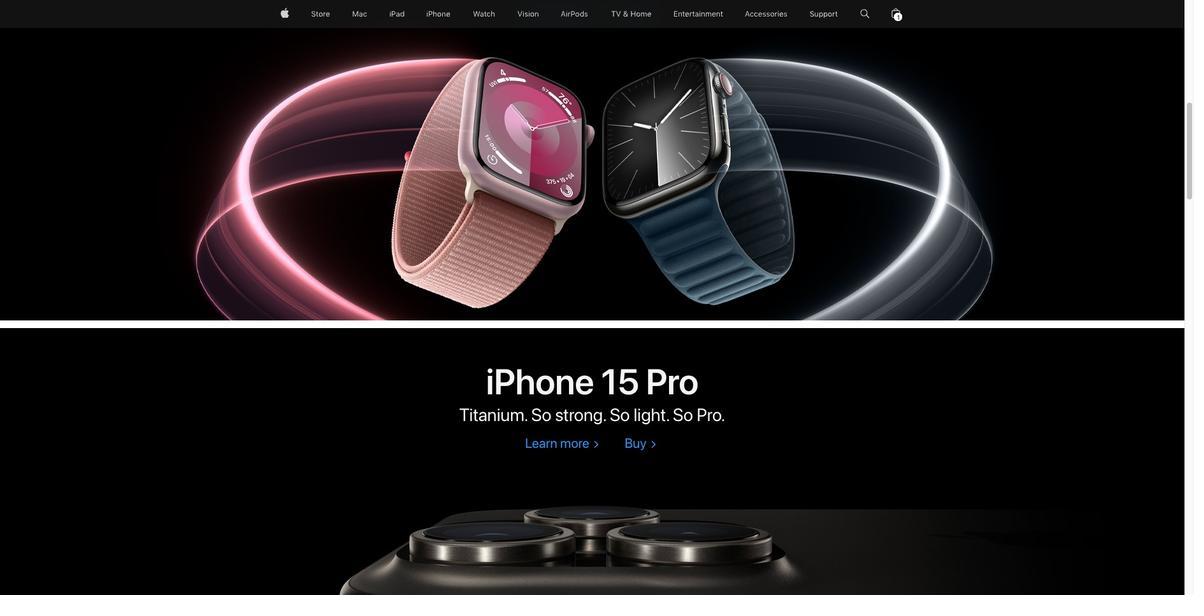Task type: locate. For each thing, give the bounding box(es) containing it.
tv and home image
[[611, 0, 652, 28]]

learn more link
[[525, 435, 600, 451]]

learn
[[525, 435, 558, 451]]

learn more
[[525, 435, 590, 451]]

search apple.com image
[[861, 0, 870, 28]]



Task type: describe. For each thing, give the bounding box(es) containing it.
airpods image
[[561, 0, 589, 28]]

vision image
[[517, 0, 539, 28]]

store image
[[311, 0, 330, 28]]

support image
[[810, 0, 838, 28]]

buy link
[[625, 435, 657, 451]]

shopping bag with item count : 1 image
[[892, 0, 901, 28]]

apple image
[[280, 0, 289, 28]]

ipad image
[[389, 0, 405, 28]]

mac image
[[353, 0, 367, 28]]

buy
[[625, 435, 647, 451]]

entertainment image
[[674, 0, 723, 28]]

accessories image
[[746, 0, 788, 28]]

watch image
[[473, 0, 495, 28]]

iphone image
[[427, 0, 451, 28]]

more
[[561, 435, 590, 451]]



Task type: vqa. For each thing, say whether or not it's contained in the screenshot.
middle chevrondown image
no



